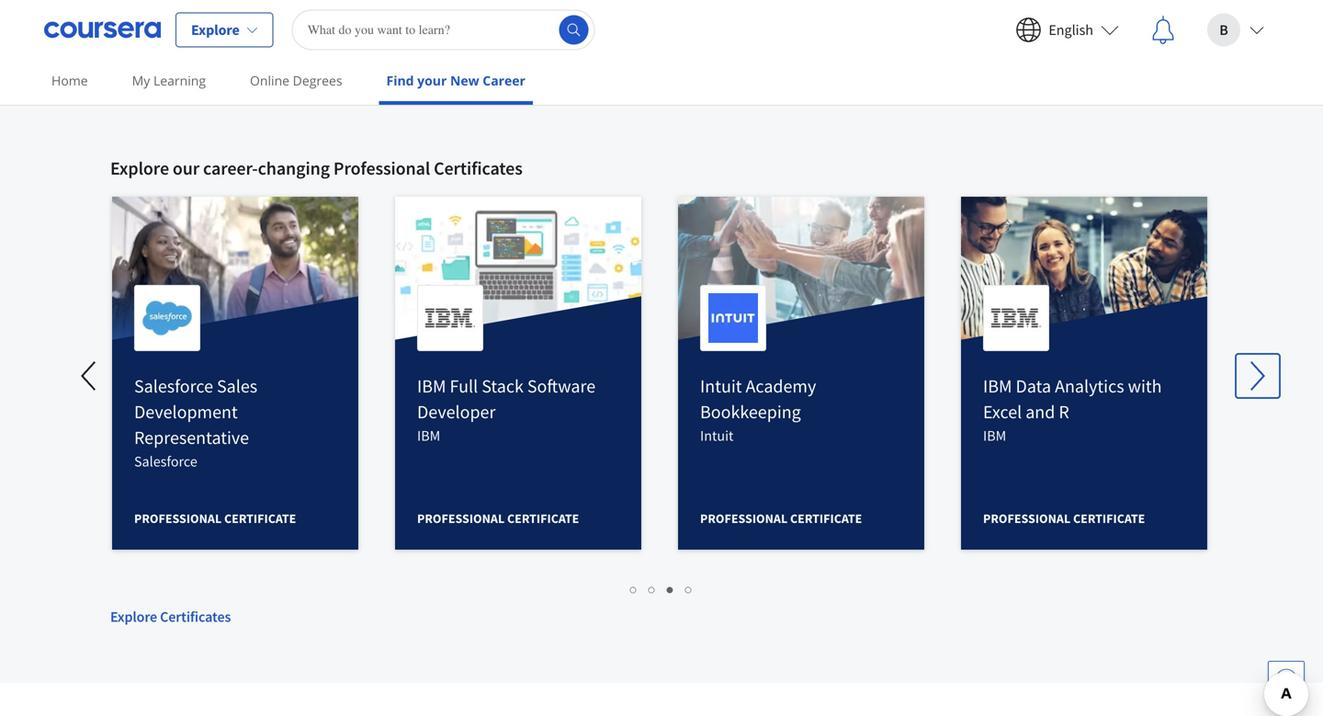 Task type: vqa. For each thing, say whether or not it's contained in the screenshot.
admissions. at the top left
no



Task type: describe. For each thing, give the bounding box(es) containing it.
salesforce sales development representative link
[[134, 374, 258, 449]]

salesforce sales development representative salesforce
[[134, 374, 258, 470]]

2 button
[[643, 578, 662, 599]]

stack
[[482, 374, 524, 397]]

explore for explore
[[191, 21, 240, 39]]

certificate for ibm full stack software developer
[[507, 510, 579, 526]]

degrees
[[293, 72, 342, 89]]

intuit academy bookkeeping link
[[700, 374, 817, 423]]

sales
[[217, 374, 258, 397]]

excel
[[984, 400, 1022, 423]]

ibm data analytics with excel and r ibm
[[984, 374, 1162, 445]]

professional certificate for with
[[984, 510, 1146, 526]]

3 button
[[662, 578, 680, 599]]

b
[[1220, 21, 1229, 39]]

our
[[173, 156, 200, 179]]

find your new career
[[387, 72, 526, 89]]

3
[[667, 580, 675, 597]]

1
[[631, 580, 638, 597]]

software
[[527, 374, 596, 397]]

ibm down developer
[[417, 426, 441, 445]]

ibm left full
[[417, 374, 446, 397]]

find
[[387, 72, 414, 89]]

home link
[[44, 60, 95, 101]]

career academy - gateway certificates carousel element
[[68, 100, 1280, 692]]

my learning
[[132, 72, 206, 89]]

2 intuit from the top
[[700, 426, 734, 445]]

intuit academy bookkeeping intuit
[[700, 374, 817, 445]]

representative
[[134, 426, 249, 449]]

certificate for intuit academy bookkeeping
[[790, 510, 862, 526]]

r
[[1059, 400, 1070, 423]]

0 vertical spatial certificates
[[434, 156, 523, 179]]

developer
[[417, 400, 496, 423]]

english
[[1049, 21, 1094, 39]]

academy
[[746, 374, 817, 397]]

4
[[686, 580, 693, 597]]

explore for explore certificates
[[110, 607, 157, 626]]

ibm down the excel at the bottom
[[984, 426, 1007, 445]]

explore certificates
[[110, 607, 231, 626]]

explore certificates link
[[110, 560, 1213, 628]]

data
[[1016, 374, 1052, 397]]

with
[[1128, 374, 1162, 397]]

analytics
[[1055, 374, 1125, 397]]

2
[[649, 580, 656, 597]]

ibm full stack software developer link
[[417, 374, 596, 423]]



Task type: locate. For each thing, give the bounding box(es) containing it.
certificates
[[434, 156, 523, 179], [160, 607, 231, 626]]

explore for explore our career-changing professional certificates
[[110, 156, 169, 179]]

learning
[[153, 72, 206, 89]]

0 vertical spatial intuit
[[700, 374, 742, 397]]

intuit
[[700, 374, 742, 397], [700, 426, 734, 445]]

4 professional certificate from the left
[[984, 510, 1146, 526]]

list inside career academy - gateway certificates carousel 'element'
[[110, 578, 1213, 599]]

2 salesforce from the top
[[134, 452, 197, 470]]

4 certificate from the left
[[1074, 510, 1146, 526]]

1 salesforce from the top
[[134, 374, 213, 397]]

find your new career link
[[379, 60, 533, 105]]

1 intuit from the top
[[700, 374, 742, 397]]

ibm
[[417, 374, 446, 397], [984, 374, 1013, 397], [417, 426, 441, 445], [984, 426, 1007, 445]]

list
[[110, 578, 1213, 599]]

previous slide image
[[68, 354, 112, 398]]

certificate for ibm data analytics with excel and r
[[1074, 510, 1146, 526]]

next slide image
[[1236, 354, 1280, 398]]

explore inside dropdown button
[[191, 21, 240, 39]]

home
[[51, 72, 88, 89]]

3 certificate from the left
[[790, 510, 862, 526]]

list containing 1
[[110, 578, 1213, 599]]

online
[[250, 72, 290, 89]]

your
[[417, 72, 447, 89]]

certificate
[[224, 510, 296, 526], [507, 510, 579, 526], [790, 510, 862, 526], [1074, 510, 1146, 526]]

and
[[1026, 400, 1056, 423]]

professional for ibm full stack software developer
[[417, 510, 505, 526]]

2 vertical spatial explore
[[110, 607, 157, 626]]

4 button
[[680, 578, 699, 599]]

What do you want to learn? text field
[[292, 10, 595, 50]]

coursera image
[[44, 15, 161, 45]]

intuit up bookkeeping
[[700, 374, 742, 397]]

explore
[[191, 21, 240, 39], [110, 156, 169, 179], [110, 607, 157, 626]]

explore button
[[176, 12, 274, 47]]

career
[[483, 72, 526, 89]]

salesforce
[[134, 374, 213, 397], [134, 452, 197, 470]]

explore our career-changing professional certificates
[[110, 156, 523, 179]]

salesforce down the representative
[[134, 452, 197, 470]]

1 vertical spatial salesforce
[[134, 452, 197, 470]]

development
[[134, 400, 238, 423]]

3 professional certificate from the left
[[700, 510, 862, 526]]

certificate for salesforce sales development representative
[[224, 510, 296, 526]]

professional
[[334, 156, 430, 179], [134, 510, 222, 526], [417, 510, 505, 526], [700, 510, 788, 526], [984, 510, 1071, 526]]

new
[[450, 72, 479, 89]]

my
[[132, 72, 150, 89]]

career-
[[203, 156, 258, 179]]

professional certificate
[[134, 510, 296, 526], [417, 510, 579, 526], [700, 510, 862, 526], [984, 510, 1146, 526]]

1 certificate from the left
[[224, 510, 296, 526]]

changing
[[258, 156, 330, 179]]

professional for salesforce sales development representative
[[134, 510, 222, 526]]

1 button
[[625, 578, 643, 599]]

1 vertical spatial certificates
[[160, 607, 231, 626]]

full
[[450, 374, 478, 397]]

help center image
[[1276, 668, 1298, 690]]

0 vertical spatial explore
[[191, 21, 240, 39]]

2 certificate from the left
[[507, 510, 579, 526]]

ibm full stack software developer ibm
[[417, 374, 596, 445]]

professional certificate for intuit
[[700, 510, 862, 526]]

professional for ibm data analytics with excel and r
[[984, 510, 1071, 526]]

english button
[[1001, 0, 1134, 59]]

1 vertical spatial intuit
[[700, 426, 734, 445]]

professional certificate for software
[[417, 510, 579, 526]]

1 professional certificate from the left
[[134, 510, 296, 526]]

my learning link
[[125, 60, 213, 101]]

online degrees
[[250, 72, 342, 89]]

0 vertical spatial salesforce
[[134, 374, 213, 397]]

bookkeeping
[[700, 400, 801, 423]]

online degrees link
[[243, 60, 350, 101]]

2 professional certificate from the left
[[417, 510, 579, 526]]

None search field
[[292, 10, 595, 50]]

1 horizontal spatial certificates
[[434, 156, 523, 179]]

1 vertical spatial explore
[[110, 156, 169, 179]]

professional for intuit academy bookkeeping
[[700, 510, 788, 526]]

professional certificate for representative
[[134, 510, 296, 526]]

ibm data analytics with excel and r link
[[984, 374, 1162, 423]]

0 horizontal spatial certificates
[[160, 607, 231, 626]]

intuit down bookkeeping
[[700, 426, 734, 445]]

b button
[[1193, 0, 1279, 59]]

salesforce up development
[[134, 374, 213, 397]]

ibm up the excel at the bottom
[[984, 374, 1013, 397]]



